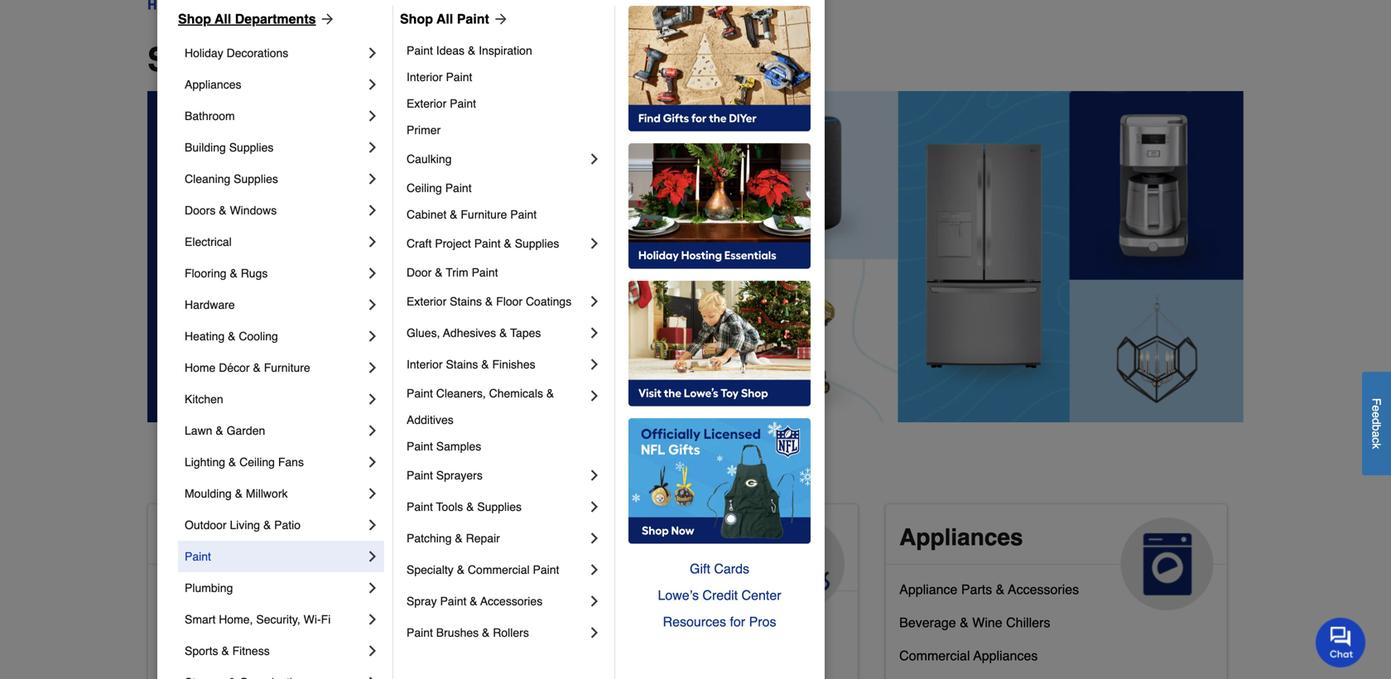 Task type: describe. For each thing, give the bounding box(es) containing it.
commercial appliances
[[900, 648, 1038, 664]]

a
[[1371, 431, 1384, 438]]

& up paint brushes & rollers
[[470, 595, 478, 608]]

& left tapes
[[500, 326, 507, 340]]

paint down ceiling paint link
[[511, 208, 537, 221]]

paint down additives
[[407, 440, 433, 453]]

paint link
[[185, 541, 365, 573]]

kitchen link
[[185, 384, 365, 415]]

chevron right image for heating & cooling
[[365, 328, 381, 345]]

paint down "cabinet & furniture paint"
[[474, 237, 501, 250]]

security,
[[256, 613, 301, 626]]

lighting
[[185, 456, 225, 469]]

2 vertical spatial home
[[276, 648, 311, 664]]

chevron right image for patching & repair
[[587, 530, 603, 547]]

sports
[[185, 645, 218, 658]]

officially licensed n f l gifts. shop now. image
[[629, 418, 811, 544]]

paint up "cabinet & furniture paint"
[[445, 181, 472, 195]]

paint up paint ideas & inspiration
[[457, 11, 490, 27]]

interior stains & finishes link
[[407, 349, 587, 380]]

flooring & rugs link
[[185, 258, 365, 289]]

& right entry
[[263, 648, 272, 664]]

resources for pros
[[663, 614, 777, 630]]

cleaning
[[185, 172, 231, 186]]

cabinet & furniture paint
[[407, 208, 537, 221]]

heating
[[185, 330, 225, 343]]

chevron right image for doors & windows
[[365, 202, 381, 219]]

décor
[[219, 361, 250, 374]]

adhesives
[[443, 326, 496, 340]]

chevron right image for plumbing
[[365, 580, 381, 597]]

flooring & rugs
[[185, 267, 268, 280]]

cleaning supplies link
[[185, 163, 365, 195]]

electrical link
[[185, 226, 365, 258]]

care
[[531, 551, 582, 577]]

stains for exterior
[[450, 295, 482, 308]]

chevron right image for spray paint & accessories
[[587, 593, 603, 610]]

0 vertical spatial bathroom
[[185, 109, 235, 123]]

& left rugs
[[230, 267, 238, 280]]

paint down animal
[[533, 563, 560, 577]]

& right parts
[[996, 582, 1005, 597]]

spray
[[407, 595, 437, 608]]

chemicals
[[489, 387, 543, 400]]

& left cooling
[[228, 330, 236, 343]]

accessible entry & home
[[162, 648, 311, 664]]

project
[[435, 237, 471, 250]]

& left the repair
[[455, 532, 463, 545]]

animal & pet care link
[[517, 505, 858, 611]]

bedroom
[[229, 615, 282, 630]]

interior for interior paint
[[407, 70, 443, 84]]

wi-
[[304, 613, 321, 626]]

chevron right image for craft project paint & supplies
[[587, 235, 603, 252]]

patching
[[407, 532, 452, 545]]

chevron right image for outdoor living & patio
[[365, 517, 381, 534]]

living
[[230, 519, 260, 532]]

plumbing link
[[185, 573, 365, 604]]

paint cleaners, chemicals & additives
[[407, 387, 557, 427]]

chevron right image for bathroom
[[365, 108, 381, 124]]

paint right the spray
[[440, 595, 467, 608]]

& right cabinet
[[450, 208, 458, 221]]

beverage & wine chillers link
[[900, 611, 1051, 645]]

parts
[[962, 582, 993, 597]]

ideas
[[436, 44, 465, 57]]

chevron right image for paint sprayers
[[587, 467, 603, 484]]

paint down the outdoor at bottom left
[[185, 550, 211, 563]]

chevron right image for exterior stains & floor coatings
[[587, 293, 603, 310]]

f e e d b a c k button
[[1363, 372, 1392, 476]]

departments for shop all departments
[[235, 11, 316, 27]]

& up door & trim paint link
[[504, 237, 512, 250]]

interior paint
[[407, 70, 473, 84]]

paint right trim
[[472, 266, 498, 279]]

interior for interior stains & finishes
[[407, 358, 443, 371]]

accessories for spray paint & accessories
[[481, 595, 543, 608]]

paint ideas & inspiration link
[[407, 37, 603, 64]]

brushes
[[436, 626, 479, 640]]

paint down interior paint
[[450, 97, 476, 110]]

bathroom link
[[185, 100, 365, 132]]

accessible bathroom link
[[162, 578, 286, 611]]

millwork
[[246, 487, 288, 500]]

paint brushes & rollers
[[407, 626, 529, 640]]

decorations
[[227, 46, 289, 60]]

beds,
[[554, 642, 588, 657]]

chevron right image for smart home, security, wi-fi
[[365, 611, 381, 628]]

holiday
[[185, 46, 223, 60]]

paint samples link
[[407, 433, 603, 460]]

door & trim paint
[[407, 266, 498, 279]]

samples
[[436, 440, 482, 453]]

patio
[[274, 519, 301, 532]]

paint brushes & rollers link
[[407, 617, 587, 649]]

resources
[[663, 614, 727, 630]]

building supplies
[[185, 141, 274, 154]]

kitchen
[[185, 393, 223, 406]]

entry
[[229, 648, 260, 664]]

home décor & furniture
[[185, 361, 310, 374]]

chevron right image for flooring & rugs
[[365, 265, 381, 282]]

floor
[[496, 295, 523, 308]]

windows
[[230, 204, 277, 217]]

& right houses,
[[644, 642, 653, 657]]

gift cards
[[690, 561, 750, 577]]

lowe's credit center
[[658, 588, 782, 603]]

chillers
[[1007, 615, 1051, 630]]

building supplies link
[[185, 132, 365, 163]]

chevron right image for moulding & millwork
[[365, 486, 381, 502]]

electrical
[[185, 235, 232, 249]]

0 vertical spatial home
[[185, 361, 216, 374]]

craft project paint & supplies link
[[407, 228, 587, 259]]

paint down paint samples
[[407, 469, 433, 482]]

& left wine
[[960, 615, 969, 630]]

interior paint link
[[407, 64, 603, 90]]

chevron right image for building supplies
[[365, 139, 381, 156]]

commercial appliances link
[[900, 645, 1038, 678]]

animal & pet care image
[[752, 518, 845, 611]]

livestock
[[531, 609, 586, 624]]

heating & cooling link
[[185, 321, 365, 352]]

appliances inside 'link'
[[974, 648, 1038, 664]]

glues, adhesives & tapes
[[407, 326, 541, 340]]

outdoor living & patio
[[185, 519, 301, 532]]

rollers
[[493, 626, 529, 640]]

exterior paint
[[407, 97, 476, 110]]

arrow right image
[[490, 11, 509, 27]]

1 vertical spatial ceiling
[[240, 456, 275, 469]]

accessible home
[[162, 524, 354, 551]]

wine
[[973, 615, 1003, 630]]

& right lawn
[[216, 424, 223, 437]]

accessories for appliance parts & accessories
[[1009, 582, 1080, 597]]

chevron right image for sports & fitness
[[365, 643, 381, 660]]

& right lighting
[[229, 456, 236, 469]]

all for departments
[[215, 11, 231, 27]]

d
[[1371, 418, 1384, 425]]

& right 'specialty'
[[457, 563, 465, 577]]

lawn & garden link
[[185, 415, 365, 447]]

caulking
[[407, 152, 452, 166]]

door & trim paint link
[[407, 259, 603, 286]]

chevron right image for appliances
[[365, 76, 381, 93]]

lowe's credit center link
[[629, 582, 811, 609]]

& right décor on the left bottom
[[253, 361, 261, 374]]

chevron right image for lawn & garden
[[365, 423, 381, 439]]

trim
[[446, 266, 469, 279]]

commercial inside 'link'
[[900, 648, 971, 664]]

0 vertical spatial commercial
[[468, 563, 530, 577]]

cooling
[[239, 330, 278, 343]]



Task type: locate. For each thing, give the bounding box(es) containing it.
interior down glues,
[[407, 358, 443, 371]]

paint down the spray
[[407, 626, 433, 640]]

stains down trim
[[450, 295, 482, 308]]

pet
[[638, 524, 674, 551], [531, 642, 551, 657]]

1 interior from the top
[[407, 70, 443, 84]]

fitness
[[232, 645, 270, 658]]

chevron right image for kitchen
[[365, 391, 381, 408]]

& right ideas
[[468, 44, 476, 57]]

& right animal
[[615, 524, 631, 551]]

animal
[[531, 524, 608, 551]]

ceiling up cabinet
[[407, 181, 442, 195]]

door
[[407, 266, 432, 279]]

1 vertical spatial interior
[[407, 358, 443, 371]]

1 horizontal spatial appliances link
[[887, 505, 1228, 611]]

chevron right image
[[365, 45, 381, 61], [365, 108, 381, 124], [365, 139, 381, 156], [365, 202, 381, 219], [365, 234, 381, 250], [587, 235, 603, 252], [587, 293, 603, 310], [587, 356, 603, 373], [587, 499, 603, 515], [365, 517, 381, 534], [587, 530, 603, 547], [365, 548, 381, 565], [587, 593, 603, 610], [587, 625, 603, 641]]

2 shop from the left
[[400, 11, 433, 27]]

moulding & millwork
[[185, 487, 288, 500]]

0 horizontal spatial accessories
[[481, 595, 543, 608]]

chevron right image for paint
[[365, 548, 381, 565]]

commercial down beverage
[[900, 648, 971, 664]]

pet beds, houses, & furniture link
[[531, 638, 710, 671]]

departments up holiday decorations link
[[235, 11, 316, 27]]

0 horizontal spatial furniture
[[264, 361, 310, 374]]

1 vertical spatial appliances
[[900, 524, 1024, 551]]

moulding
[[185, 487, 232, 500]]

fans
[[278, 456, 304, 469]]

& left "rollers"
[[482, 626, 490, 640]]

0 horizontal spatial appliances link
[[185, 69, 365, 100]]

furniture down resources
[[657, 642, 710, 657]]

2 exterior from the top
[[407, 295, 447, 308]]

holiday hosting essentials. image
[[629, 143, 811, 269]]

all up holiday decorations
[[215, 11, 231, 27]]

commercial
[[468, 563, 530, 577], [900, 648, 971, 664]]

0 horizontal spatial ceiling
[[240, 456, 275, 469]]

arrow right image
[[316, 11, 336, 27]]

all down shop all departments link
[[239, 41, 281, 79]]

accessories up "rollers"
[[481, 595, 543, 608]]

enjoy savings year-round. no matter what you're shopping for, find what you need at a great price. image
[[147, 91, 1244, 422]]

& inside paint cleaners, chemicals & additives
[[547, 387, 554, 400]]

accessories
[[1009, 582, 1080, 597], [481, 595, 543, 608]]

exterior up primer
[[407, 97, 447, 110]]

& inside animal & pet care
[[615, 524, 631, 551]]

caulking link
[[407, 143, 587, 175]]

stains for interior
[[446, 358, 478, 371]]

1 horizontal spatial ceiling
[[407, 181, 442, 195]]

1 vertical spatial stains
[[446, 358, 478, 371]]

f e e d b a c k
[[1371, 398, 1384, 449]]

holiday decorations link
[[185, 37, 365, 69]]

chevron right image for cleaning supplies
[[365, 171, 381, 187]]

chat invite button image
[[1317, 617, 1367, 668]]

chevron right image for caulking
[[587, 151, 603, 167]]

0 horizontal spatial all
[[215, 11, 231, 27]]

e
[[1371, 405, 1384, 412], [1371, 412, 1384, 418]]

paint up additives
[[407, 387, 433, 400]]

exterior down door at the left of page
[[407, 295, 447, 308]]

shop all departments
[[147, 41, 492, 79]]

1 vertical spatial appliances link
[[887, 505, 1228, 611]]

supplies up cleaning supplies
[[229, 141, 274, 154]]

shop up holiday
[[178, 11, 211, 27]]

cleaners,
[[436, 387, 486, 400]]

& left millwork
[[235, 487, 243, 500]]

houses,
[[592, 642, 641, 657]]

hardware link
[[185, 289, 365, 321]]

shop for shop all departments
[[178, 11, 211, 27]]

chevron right image for paint brushes & rollers
[[587, 625, 603, 641]]

chevron right image for lighting & ceiling fans
[[365, 454, 381, 471]]

accessible down smart
[[162, 648, 225, 664]]

primer link
[[407, 117, 603, 143]]

1 vertical spatial home
[[289, 524, 354, 551]]

supplies inside "link"
[[590, 609, 641, 624]]

accessible bedroom link
[[162, 611, 282, 645]]

paint left tools
[[407, 500, 433, 514]]

1 horizontal spatial furniture
[[461, 208, 507, 221]]

for
[[730, 614, 746, 630]]

appliances down holiday
[[185, 78, 242, 91]]

shop all departments link
[[178, 9, 336, 29]]

accessible for accessible entry & home
[[162, 648, 225, 664]]

pet left beds,
[[531, 642, 551, 657]]

4 accessible from the top
[[162, 648, 225, 664]]

accessories up chillers
[[1009, 582, 1080, 597]]

& right tools
[[467, 500, 474, 514]]

1 exterior from the top
[[407, 97, 447, 110]]

home,
[[219, 613, 253, 626]]

& down accessible bedroom link
[[222, 645, 229, 658]]

& left 'patio' at the bottom left of page
[[263, 519, 271, 532]]

appliance
[[900, 582, 958, 597]]

cleaning supplies
[[185, 172, 278, 186]]

home
[[185, 361, 216, 374], [289, 524, 354, 551], [276, 648, 311, 664]]

lighting & ceiling fans link
[[185, 447, 365, 478]]

flooring
[[185, 267, 227, 280]]

supplies
[[229, 141, 274, 154], [234, 172, 278, 186], [515, 237, 560, 250], [478, 500, 522, 514], [590, 609, 641, 624]]

0 vertical spatial stains
[[450, 295, 482, 308]]

k
[[1371, 443, 1384, 449]]

plumbing
[[185, 582, 233, 595]]

0 vertical spatial pet
[[638, 524, 674, 551]]

sports & fitness link
[[185, 635, 365, 667]]

&
[[468, 44, 476, 57], [219, 204, 227, 217], [450, 208, 458, 221], [504, 237, 512, 250], [435, 266, 443, 279], [230, 267, 238, 280], [485, 295, 493, 308], [500, 326, 507, 340], [228, 330, 236, 343], [482, 358, 489, 371], [253, 361, 261, 374], [547, 387, 554, 400], [216, 424, 223, 437], [229, 456, 236, 469], [235, 487, 243, 500], [467, 500, 474, 514], [263, 519, 271, 532], [615, 524, 631, 551], [455, 532, 463, 545], [457, 563, 465, 577], [996, 582, 1005, 597], [470, 595, 478, 608], [960, 615, 969, 630], [482, 626, 490, 640], [644, 642, 653, 657], [222, 645, 229, 658], [263, 648, 272, 664]]

accessible for accessible bedroom
[[162, 615, 225, 630]]

accessible up smart
[[162, 582, 225, 597]]

2 e from the top
[[1371, 412, 1384, 418]]

home décor & furniture link
[[185, 352, 365, 384]]

0 vertical spatial furniture
[[461, 208, 507, 221]]

appliances up parts
[[900, 524, 1024, 551]]

0 horizontal spatial pet
[[531, 642, 551, 657]]

gift cards link
[[629, 556, 811, 582]]

shop
[[147, 41, 230, 79]]

pet up lowe's
[[638, 524, 674, 551]]

appliance parts & accessories
[[900, 582, 1080, 597]]

patching & repair link
[[407, 523, 587, 554]]

& inside "link"
[[235, 487, 243, 500]]

b
[[1371, 425, 1384, 431]]

specialty
[[407, 563, 454, 577]]

paint inside paint cleaners, chemicals & additives
[[407, 387, 433, 400]]

accessible for accessible home
[[162, 524, 283, 551]]

commercial down patching & repair link
[[468, 563, 530, 577]]

chevron right image for home décor & furniture
[[365, 360, 381, 376]]

supplies up patching & repair link
[[478, 500, 522, 514]]

0 vertical spatial interior
[[407, 70, 443, 84]]

supplies up door & trim paint link
[[515, 237, 560, 250]]

1 vertical spatial departments
[[290, 41, 492, 79]]

animal & pet care
[[531, 524, 674, 577]]

ceiling paint link
[[407, 175, 603, 201]]

accessible down moulding at left bottom
[[162, 524, 283, 551]]

1 horizontal spatial accessories
[[1009, 582, 1080, 597]]

building
[[185, 141, 226, 154]]

1 accessible from the top
[[162, 524, 283, 551]]

ceiling
[[407, 181, 442, 195], [240, 456, 275, 469]]

chevron right image for glues, adhesives & tapes
[[587, 325, 603, 341]]

0 vertical spatial appliances link
[[185, 69, 365, 100]]

1 shop from the left
[[178, 11, 211, 27]]

1 vertical spatial furniture
[[264, 361, 310, 374]]

1 vertical spatial exterior
[[407, 295, 447, 308]]

1 horizontal spatial commercial
[[900, 648, 971, 664]]

3 accessible from the top
[[162, 615, 225, 630]]

appliances image
[[1122, 518, 1214, 611]]

paint left ideas
[[407, 44, 433, 57]]

1 vertical spatial commercial
[[900, 648, 971, 664]]

doors & windows link
[[185, 195, 365, 226]]

0 vertical spatial appliances
[[185, 78, 242, 91]]

0 vertical spatial exterior
[[407, 97, 447, 110]]

bathroom up smart home, security, wi-fi at the bottom of page
[[229, 582, 286, 597]]

interior
[[407, 70, 443, 84], [407, 358, 443, 371]]

furniture up kitchen link
[[264, 361, 310, 374]]

stains up cleaners, on the left bottom of the page
[[446, 358, 478, 371]]

2 accessible from the top
[[162, 582, 225, 597]]

& left floor
[[485, 295, 493, 308]]

1 horizontal spatial all
[[239, 41, 281, 79]]

1 horizontal spatial shop
[[400, 11, 433, 27]]

specialty & commercial paint link
[[407, 554, 587, 586]]

chevron right image for holiday decorations
[[365, 45, 381, 61]]

pet inside animal & pet care
[[638, 524, 674, 551]]

& right chemicals
[[547, 387, 554, 400]]

chevron right image for paint tools & supplies
[[587, 499, 603, 515]]

supplies for building supplies
[[229, 141, 274, 154]]

2 interior from the top
[[407, 358, 443, 371]]

0 horizontal spatial shop
[[178, 11, 211, 27]]

2 horizontal spatial all
[[437, 11, 453, 27]]

rugs
[[241, 267, 268, 280]]

supplies up houses,
[[590, 609, 641, 624]]

gift
[[690, 561, 711, 577]]

exterior for exterior stains & floor coatings
[[407, 295, 447, 308]]

e up b
[[1371, 412, 1384, 418]]

interior up the "exterior paint" on the left top of page
[[407, 70, 443, 84]]

furniture
[[461, 208, 507, 221], [264, 361, 310, 374], [657, 642, 710, 657]]

supplies up windows
[[234, 172, 278, 186]]

1 vertical spatial pet
[[531, 642, 551, 657]]

lawn & garden
[[185, 424, 265, 437]]

sports & fitness
[[185, 645, 270, 658]]

e up d
[[1371, 405, 1384, 412]]

0 vertical spatial departments
[[235, 11, 316, 27]]

cards
[[714, 561, 750, 577]]

holiday decorations
[[185, 46, 289, 60]]

bathroom up building
[[185, 109, 235, 123]]

0 horizontal spatial commercial
[[468, 563, 530, 577]]

shop up paint ideas & inspiration
[[400, 11, 433, 27]]

smart home, security, wi-fi
[[185, 613, 331, 626]]

appliances down wine
[[974, 648, 1038, 664]]

paint ideas & inspiration
[[407, 44, 533, 57]]

appliance parts & accessories link
[[900, 578, 1080, 611]]

visit the lowe's toy shop. image
[[629, 281, 811, 407]]

paint down ideas
[[446, 70, 473, 84]]

exterior for exterior paint
[[407, 97, 447, 110]]

all for paint
[[437, 11, 453, 27]]

1 horizontal spatial pet
[[638, 524, 674, 551]]

2 horizontal spatial furniture
[[657, 642, 710, 657]]

accessible for accessible bathroom
[[162, 582, 225, 597]]

appliances link up chillers
[[887, 505, 1228, 611]]

heating & cooling
[[185, 330, 278, 343]]

paint tools & supplies
[[407, 500, 522, 514]]

1 e from the top
[[1371, 405, 1384, 412]]

accessible entry & home link
[[162, 645, 311, 678]]

ceiling up millwork
[[240, 456, 275, 469]]

departments for shop all departments
[[290, 41, 492, 79]]

ceiling paint
[[407, 181, 472, 195]]

appliances link down decorations
[[185, 69, 365, 100]]

repair
[[466, 532, 500, 545]]

hardware
[[185, 298, 235, 312]]

shop all paint
[[400, 11, 490, 27]]

& right doors
[[219, 204, 227, 217]]

shop for shop all paint
[[400, 11, 433, 27]]

furniture up "craft project paint & supplies"
[[461, 208, 507, 221]]

chevron right image for interior stains & finishes
[[587, 356, 603, 373]]

find gifts for the diyer. image
[[629, 6, 811, 132]]

chevron right image for electrical
[[365, 234, 381, 250]]

accessible home image
[[383, 518, 476, 611]]

departments up the "exterior paint" on the left top of page
[[290, 41, 492, 79]]

finishes
[[493, 358, 536, 371]]

1 vertical spatial bathroom
[[229, 582, 286, 597]]

0 vertical spatial ceiling
[[407, 181, 442, 195]]

fi
[[321, 613, 331, 626]]

smart home, security, wi-fi link
[[185, 604, 365, 635]]

supplies for cleaning supplies
[[234, 172, 278, 186]]

& left trim
[[435, 266, 443, 279]]

additives
[[407, 413, 454, 427]]

garden
[[227, 424, 265, 437]]

shop all paint link
[[400, 9, 509, 29]]

departments
[[235, 11, 316, 27], [290, 41, 492, 79]]

chevron right image
[[365, 76, 381, 93], [587, 151, 603, 167], [365, 171, 381, 187], [365, 265, 381, 282], [365, 297, 381, 313], [587, 325, 603, 341], [365, 328, 381, 345], [365, 360, 381, 376], [587, 388, 603, 404], [365, 391, 381, 408], [365, 423, 381, 439], [365, 454, 381, 471], [587, 467, 603, 484], [365, 486, 381, 502], [587, 562, 603, 578], [365, 580, 381, 597], [365, 611, 381, 628], [365, 643, 381, 660], [365, 674, 381, 679]]

exterior stains & floor coatings
[[407, 295, 572, 308]]

departments inside shop all departments link
[[235, 11, 316, 27]]

supplies for livestock supplies
[[590, 609, 641, 624]]

chevron right image for hardware
[[365, 297, 381, 313]]

pet beds, houses, & furniture
[[531, 642, 710, 657]]

& left finishes
[[482, 358, 489, 371]]

doors
[[185, 204, 216, 217]]

sprayers
[[436, 469, 483, 482]]

livestock supplies link
[[531, 605, 641, 638]]

accessible up sports
[[162, 615, 225, 630]]

livestock supplies
[[531, 609, 641, 624]]

spray paint & accessories link
[[407, 586, 587, 617]]

all up ideas
[[437, 11, 453, 27]]

credit
[[703, 588, 738, 603]]

2 vertical spatial furniture
[[657, 642, 710, 657]]

chevron right image for paint cleaners, chemicals & additives
[[587, 388, 603, 404]]

chevron right image for specialty & commercial paint
[[587, 562, 603, 578]]

2 vertical spatial appliances
[[974, 648, 1038, 664]]



Task type: vqa. For each thing, say whether or not it's contained in the screenshot.
Lowe'S Home Team Holiday Picks. image
no



